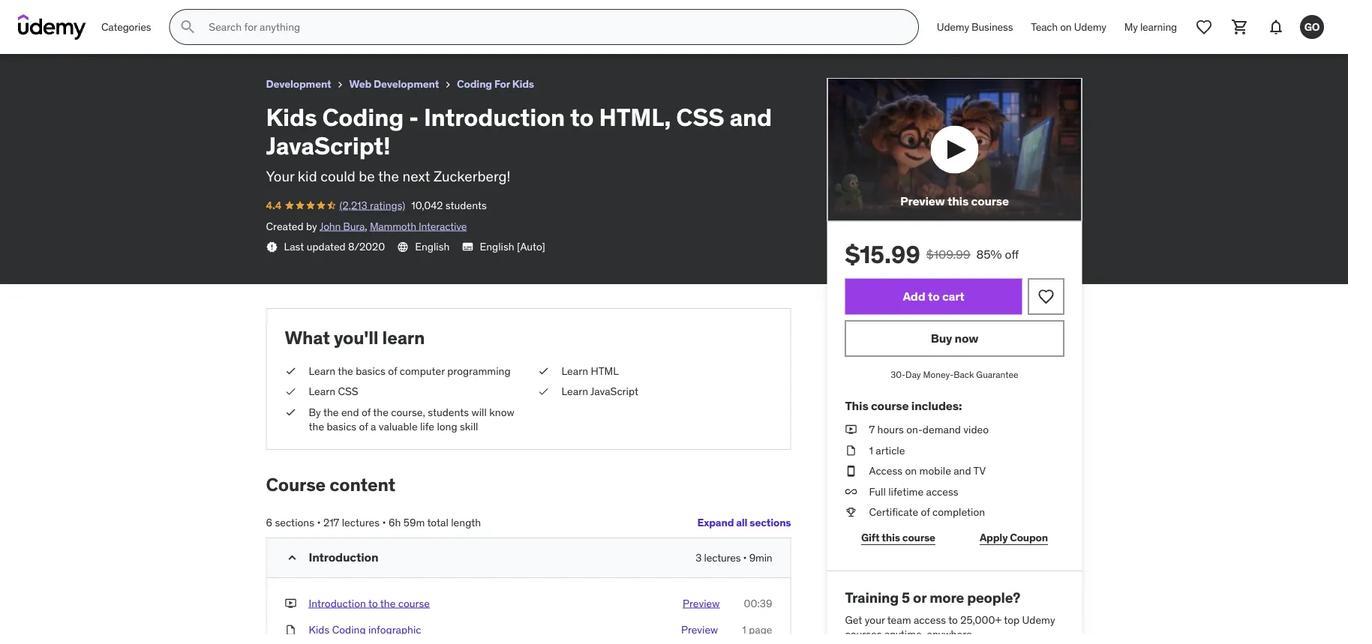Task type: vqa. For each thing, say whether or not it's contained in the screenshot.
the online in 'is an online education company dedicated to empowering INDIEpreneurs and transformation junkies to fulfill their purpose and live life on their terms!'
no



Task type: locate. For each thing, give the bounding box(es) containing it.
1 horizontal spatial and
[[730, 102, 772, 132]]

0 vertical spatial this
[[948, 194, 969, 209]]

10,042 students up interactive
[[411, 199, 487, 212]]

udemy left my
[[1074, 20, 1107, 34]]

access
[[869, 464, 903, 478]]

xsmall image for certificate of completion
[[845, 505, 857, 520]]

0 vertical spatial basics
[[356, 364, 386, 378]]

0 vertical spatial 10,042
[[117, 26, 149, 40]]

and
[[247, 6, 268, 22], [730, 102, 772, 132], [954, 464, 971, 478]]

javascript! up the development link
[[271, 6, 334, 22]]

2 vertical spatial css
[[338, 385, 358, 398]]

1 horizontal spatial development
[[374, 77, 439, 91]]

1 vertical spatial on
[[905, 464, 917, 478]]

categories button
[[92, 9, 160, 45]]

coding left for
[[457, 77, 492, 91]]

1 vertical spatial 4.4
[[266, 199, 281, 212]]

access up anywhere.
[[914, 613, 946, 627]]

0 vertical spatial preview
[[900, 194, 945, 209]]

learning
[[1140, 20, 1177, 34]]

0 vertical spatial and
[[247, 6, 268, 22]]

learn left html
[[562, 364, 588, 378]]

css inside kids coding - introduction to html, css and javascript! your kid could be the next zuckerberg!
[[676, 102, 724, 132]]

be
[[359, 167, 375, 185]]

Search for anything text field
[[206, 14, 900, 40]]

10,042 up mammoth interactive link
[[411, 199, 443, 212]]

preview down 3
[[683, 597, 720, 610]]

0 horizontal spatial lectures
[[342, 516, 380, 529]]

85%
[[977, 247, 1002, 262]]

30-day money-back guarantee
[[891, 369, 1019, 381]]

kids coding - introduction to html, css and javascript! your kid could be the next zuckerberg!
[[266, 102, 772, 185]]

mobile
[[920, 464, 951, 478]]

1 horizontal spatial html,
[[599, 102, 671, 132]]

add
[[903, 289, 926, 304]]

web
[[349, 77, 372, 91]]

learn javascript
[[562, 385, 638, 398]]

• for 3
[[743, 551, 747, 565]]

1 horizontal spatial wishlist image
[[1195, 18, 1213, 36]]

0 horizontal spatial development
[[266, 77, 331, 91]]

kids coding - introduction to html, css and javascript!
[[12, 6, 334, 22]]

course language image
[[397, 241, 409, 253]]

development right web
[[374, 77, 439, 91]]

10,042 students down kids coding - introduction to html, css and javascript!
[[117, 26, 192, 40]]

learn up 'by'
[[309, 385, 335, 398]]

apply coupon button
[[964, 523, 1064, 553]]

2 vertical spatial coding
[[322, 102, 404, 132]]

0 vertical spatial javascript!
[[271, 6, 334, 22]]

0 vertical spatial 4.4
[[12, 26, 27, 40]]

john
[[320, 219, 341, 233]]

xsmall image
[[442, 79, 454, 91], [285, 364, 297, 378], [538, 364, 550, 378], [285, 384, 297, 399], [845, 423, 857, 437], [845, 443, 857, 458], [845, 464, 857, 479], [285, 596, 297, 611], [285, 623, 297, 635]]

1 horizontal spatial preview
[[900, 194, 945, 209]]

basics down you'll at the bottom of the page
[[356, 364, 386, 378]]

4.4
[[12, 26, 27, 40], [266, 199, 281, 212]]

article
[[876, 444, 905, 457]]

kids inside kids coding - introduction to html, css and javascript! your kid could be the next zuckerberg!
[[266, 102, 317, 132]]

0 horizontal spatial on
[[905, 464, 917, 478]]

expand all sections button
[[697, 508, 791, 538]]

back
[[954, 369, 974, 381]]

kids for kids coding - introduction to html, css and javascript!
[[12, 6, 38, 22]]

css
[[220, 6, 244, 22], [676, 102, 724, 132], [338, 385, 358, 398]]

0 vertical spatial coding
[[41, 6, 82, 22]]

development link
[[266, 75, 331, 94]]

learn for learn html
[[562, 364, 588, 378]]

xsmall image for learn the basics of computer programming
[[285, 364, 297, 378]]

8/2020
[[348, 240, 385, 254]]

wishlist image
[[1195, 18, 1213, 36], [1037, 288, 1055, 306]]

javascript! for kids coding - introduction to html, css and javascript!
[[271, 6, 334, 22]]

could
[[321, 167, 355, 185]]

money-
[[923, 369, 954, 381]]

xsmall image for learn javascript
[[538, 384, 550, 399]]

sections inside 'expand all sections' dropdown button
[[750, 516, 791, 529]]

anywhere.
[[927, 628, 975, 635]]

• left 9min
[[743, 551, 747, 565]]

sections right "all"
[[750, 516, 791, 529]]

2 sections from the left
[[275, 516, 314, 529]]

1 vertical spatial preview
[[683, 597, 720, 610]]

this up $109.99
[[948, 194, 969, 209]]

0 vertical spatial kids
[[12, 6, 38, 22]]

6 sections • 217 lectures • 6h 59m total length
[[266, 516, 481, 529]]

1 vertical spatial basics
[[327, 420, 357, 434]]

preview up $15.99 $109.99 85% off
[[900, 194, 945, 209]]

completion
[[933, 506, 985, 519]]

0 horizontal spatial udemy
[[937, 20, 969, 34]]

length
[[451, 516, 481, 529]]

udemy left business
[[937, 20, 969, 34]]

- inside kids coding - introduction to html, css and javascript! your kid could be the next zuckerberg!
[[409, 102, 419, 132]]

1 horizontal spatial udemy
[[1022, 613, 1055, 627]]

1 vertical spatial kids
[[512, 77, 534, 91]]

1 vertical spatial and
[[730, 102, 772, 132]]

zuckerberg!
[[434, 167, 511, 185]]

students inside by the end of the course, students will know the basics of a valuable life long skill
[[428, 405, 469, 419]]

english down interactive
[[415, 240, 450, 254]]

by the end of the course, students will know the basics of a valuable life long skill
[[309, 405, 514, 434]]

coding left categories
[[41, 6, 82, 22]]

apply coupon
[[980, 531, 1048, 545]]

and for kids coding - introduction to html, css and javascript!
[[247, 6, 268, 22]]

0 vertical spatial ratings)
[[75, 26, 111, 40]]

business
[[972, 20, 1013, 34]]

0 horizontal spatial kids
[[12, 6, 38, 22]]

xsmall image
[[334, 79, 346, 91], [266, 241, 278, 253], [538, 384, 550, 399], [285, 405, 297, 420], [845, 485, 857, 499], [845, 505, 857, 520]]

6
[[266, 516, 272, 529]]

basics down the end
[[327, 420, 357, 434]]

1 vertical spatial wishlist image
[[1037, 288, 1055, 306]]

coding inside kids coding - introduction to html, css and javascript! your kid could be the next zuckerberg!
[[322, 102, 404, 132]]

expand all sections
[[697, 516, 791, 529]]

long
[[437, 420, 457, 434]]

english
[[415, 240, 450, 254], [480, 240, 514, 254]]

development left web
[[266, 77, 331, 91]]

day
[[906, 369, 921, 381]]

1 horizontal spatial this
[[948, 194, 969, 209]]

bura
[[343, 219, 365, 233]]

0 horizontal spatial (2,213 ratings)
[[45, 26, 111, 40]]

and inside kids coding - introduction to html, css and javascript! your kid could be the next zuckerberg!
[[730, 102, 772, 132]]

1 vertical spatial css
[[676, 102, 724, 132]]

1 vertical spatial students
[[446, 199, 487, 212]]

on
[[1060, 20, 1072, 34], [905, 464, 917, 478]]

what you'll learn
[[285, 326, 425, 349]]

preview inside 'preview this course' button
[[900, 194, 945, 209]]

hours
[[878, 423, 904, 436]]

1 vertical spatial lectures
[[704, 551, 741, 565]]

learn
[[382, 326, 425, 349]]

(2,213 left categories 'dropdown button'
[[45, 26, 73, 40]]

lectures right 217
[[342, 516, 380, 529]]

0 horizontal spatial 4.4
[[12, 26, 27, 40]]

1 vertical spatial coding
[[457, 77, 492, 91]]

students up long
[[428, 405, 469, 419]]

full
[[869, 485, 886, 499]]

html, inside kids coding - introduction to html, css and javascript! your kid could be the next zuckerberg!
[[599, 102, 671, 132]]

learn for learn the basics of computer programming
[[309, 364, 335, 378]]

0 vertical spatial wishlist image
[[1195, 18, 1213, 36]]

to inside training 5 or more people? get your team access to 25,000+ top udemy courses anytime, anywhere.
[[948, 613, 958, 627]]

0 vertical spatial -
[[84, 6, 89, 22]]

on for teach
[[1060, 20, 1072, 34]]

1 horizontal spatial on
[[1060, 20, 1072, 34]]

teach on udemy
[[1031, 20, 1107, 34]]

1 horizontal spatial •
[[382, 516, 386, 529]]

sections right the 6
[[275, 516, 314, 529]]

access
[[926, 485, 959, 499], [914, 613, 946, 627]]

(2,213 ratings)
[[45, 26, 111, 40], [339, 199, 405, 212]]

1 horizontal spatial sections
[[750, 516, 791, 529]]

lectures right 3
[[704, 551, 741, 565]]

access inside training 5 or more people? get your team access to 25,000+ top udemy courses anytime, anywhere.
[[914, 613, 946, 627]]

students down zuckerberg!
[[446, 199, 487, 212]]

xsmall image left 'full'
[[845, 485, 857, 499]]

english for english [auto]
[[480, 240, 514, 254]]

1 horizontal spatial coding
[[322, 102, 404, 132]]

1 vertical spatial this
[[882, 531, 900, 545]]

for
[[494, 77, 510, 91]]

2 horizontal spatial kids
[[512, 77, 534, 91]]

10,042 students
[[117, 26, 192, 40], [411, 199, 487, 212]]

students down kids coding - introduction to html, css and javascript!
[[151, 26, 192, 40]]

0 horizontal spatial sections
[[275, 516, 314, 529]]

• left 6h 59m
[[382, 516, 386, 529]]

- left categories
[[84, 6, 89, 22]]

this
[[948, 194, 969, 209], [882, 531, 900, 545]]

this inside button
[[948, 194, 969, 209]]

courses
[[845, 628, 882, 635]]

-
[[84, 6, 89, 22], [409, 102, 419, 132]]

0 vertical spatial on
[[1060, 20, 1072, 34]]

buy now button
[[845, 321, 1064, 357]]

0 horizontal spatial ratings)
[[75, 26, 111, 40]]

web development
[[349, 77, 439, 91]]

0 horizontal spatial coding
[[41, 6, 82, 22]]

1 horizontal spatial 10,042 students
[[411, 199, 487, 212]]

1 horizontal spatial -
[[409, 102, 419, 132]]

xsmall image for learn css
[[285, 384, 297, 399]]

1 vertical spatial (2,213
[[339, 199, 367, 212]]

1 vertical spatial -
[[409, 102, 419, 132]]

css for kids coding - introduction to html, css and javascript! your kid could be the next zuckerberg!
[[676, 102, 724, 132]]

• left 217
[[317, 516, 321, 529]]

0 vertical spatial html,
[[181, 6, 217, 22]]

2 horizontal spatial css
[[676, 102, 724, 132]]

1 horizontal spatial 10,042
[[411, 199, 443, 212]]

1 english from the left
[[415, 240, 450, 254]]

coding down web
[[322, 102, 404, 132]]

team
[[887, 613, 911, 627]]

1 vertical spatial html,
[[599, 102, 671, 132]]

xsmall image left learn javascript
[[538, 384, 550, 399]]

xsmall image for learn html
[[538, 364, 550, 378]]

- down "web development" link
[[409, 102, 419, 132]]

0 horizontal spatial 10,042 students
[[117, 26, 192, 40]]

0 vertical spatial (2,213
[[45, 26, 73, 40]]

this for gift
[[882, 531, 900, 545]]

javascript! inside kids coding - introduction to html, css and javascript! your kid could be the next zuckerberg!
[[266, 131, 391, 161]]

preview for preview
[[683, 597, 720, 610]]

2 vertical spatial students
[[428, 405, 469, 419]]

javascript!
[[271, 6, 334, 22], [266, 131, 391, 161]]

0 horizontal spatial wishlist image
[[1037, 288, 1055, 306]]

1 horizontal spatial lectures
[[704, 551, 741, 565]]

2 horizontal spatial •
[[743, 551, 747, 565]]

what
[[285, 326, 330, 349]]

preview for preview this course
[[900, 194, 945, 209]]

basics
[[356, 364, 386, 378], [327, 420, 357, 434]]

2 vertical spatial and
[[954, 464, 971, 478]]

course,
[[391, 405, 425, 419]]

udemy right top
[[1022, 613, 1055, 627]]

introduction
[[92, 6, 164, 22], [424, 102, 565, 132], [309, 550, 378, 565], [309, 597, 366, 610]]

0 horizontal spatial preview
[[683, 597, 720, 610]]

by
[[306, 219, 317, 233]]

add to cart button
[[845, 279, 1022, 315]]

learn for learn javascript
[[562, 385, 588, 398]]

2 development from the left
[[374, 77, 439, 91]]

xsmall image left 'by'
[[285, 405, 297, 420]]

0 horizontal spatial •
[[317, 516, 321, 529]]

this course includes:
[[845, 398, 962, 414]]

submit search image
[[179, 18, 197, 36]]

1 vertical spatial javascript!
[[266, 131, 391, 161]]

2 english from the left
[[480, 240, 514, 254]]

course
[[971, 194, 1009, 209], [871, 398, 909, 414], [902, 531, 936, 545], [398, 597, 430, 610]]

learn up learn css
[[309, 364, 335, 378]]

created by john bura , mammoth interactive
[[266, 219, 467, 233]]

coding for kids coding - introduction to html, css and javascript! your kid could be the next zuckerberg!
[[322, 102, 404, 132]]

access down mobile
[[926, 485, 959, 499]]

know
[[489, 405, 514, 419]]

lectures
[[342, 516, 380, 529], [704, 551, 741, 565]]

xsmall image for access on mobile and tv
[[845, 464, 857, 479]]

1 horizontal spatial (2,213 ratings)
[[339, 199, 405, 212]]

2 horizontal spatial coding
[[457, 77, 492, 91]]

ratings)
[[75, 26, 111, 40], [370, 199, 405, 212]]

6h 59m
[[389, 516, 425, 529]]

10,042 down kids coding - introduction to html, css and javascript!
[[117, 26, 149, 40]]

on up full lifetime access
[[905, 464, 917, 478]]

xsmall image left "certificate"
[[845, 505, 857, 520]]

html,
[[181, 6, 217, 22], [599, 102, 671, 132]]

2 vertical spatial kids
[[266, 102, 317, 132]]

access on mobile and tv
[[869, 464, 986, 478]]

course inside button
[[971, 194, 1009, 209]]

0 horizontal spatial 10,042
[[117, 26, 149, 40]]

0 horizontal spatial css
[[220, 6, 244, 22]]

0 horizontal spatial this
[[882, 531, 900, 545]]

1 vertical spatial ratings)
[[370, 199, 405, 212]]

a
[[371, 420, 376, 434]]

1 sections from the left
[[750, 516, 791, 529]]

or
[[913, 589, 927, 607]]

9min
[[749, 551, 772, 565]]

english right closed captions icon on the left top of page
[[480, 240, 514, 254]]

2 horizontal spatial and
[[954, 464, 971, 478]]

0 horizontal spatial and
[[247, 6, 268, 22]]

0 vertical spatial (2,213 ratings)
[[45, 26, 111, 40]]

0 vertical spatial css
[[220, 6, 244, 22]]

introduction inside "button"
[[309, 597, 366, 610]]

xsmall image left last
[[266, 241, 278, 253]]

217
[[323, 516, 339, 529]]

1 vertical spatial access
[[914, 613, 946, 627]]

1 horizontal spatial english
[[480, 240, 514, 254]]

1 horizontal spatial kids
[[266, 102, 317, 132]]

on right teach
[[1060, 20, 1072, 34]]

teach
[[1031, 20, 1058, 34]]

0 horizontal spatial english
[[415, 240, 450, 254]]

this right gift
[[882, 531, 900, 545]]

0 horizontal spatial -
[[84, 6, 89, 22]]

1 vertical spatial 10,042
[[411, 199, 443, 212]]

0 vertical spatial access
[[926, 485, 959, 499]]

(2,213 up bura
[[339, 199, 367, 212]]

0 horizontal spatial html,
[[181, 6, 217, 22]]

javascript! up could on the top left of the page
[[266, 131, 391, 161]]

to
[[166, 6, 178, 22], [570, 102, 594, 132], [928, 289, 940, 304], [368, 597, 378, 610], [948, 613, 958, 627]]

get
[[845, 613, 862, 627]]

learn down learn html
[[562, 385, 588, 398]]



Task type: describe. For each thing, give the bounding box(es) containing it.
xsmall image for full lifetime access
[[845, 485, 857, 499]]

learn the basics of computer programming
[[309, 364, 511, 378]]

certificate
[[869, 506, 918, 519]]

html, for kids coding - introduction to html, css and javascript!
[[181, 6, 217, 22]]

the inside "button"
[[380, 597, 396, 610]]

introduction to the course button
[[309, 596, 430, 611]]

udemy inside training 5 or more people? get your team access to 25,000+ top udemy courses anytime, anywhere.
[[1022, 613, 1055, 627]]

basics inside by the end of the course, students will know the basics of a valuable life long skill
[[327, 420, 357, 434]]

1 horizontal spatial 4.4
[[266, 199, 281, 212]]

[auto]
[[517, 240, 545, 254]]

course
[[266, 474, 326, 496]]

0 vertical spatial 10,042 students
[[117, 26, 192, 40]]

learn for learn css
[[309, 385, 335, 398]]

mammoth interactive link
[[370, 219, 467, 233]]

on for access
[[905, 464, 917, 478]]

and for kids coding - introduction to html, css and javascript! your kid could be the next zuckerberg!
[[730, 102, 772, 132]]

english [auto]
[[480, 240, 545, 254]]

computer
[[400, 364, 445, 378]]

1 vertical spatial (2,213 ratings)
[[339, 199, 405, 212]]

go link
[[1294, 9, 1330, 45]]

full lifetime access
[[869, 485, 959, 499]]

- for kids coding - introduction to html, css and javascript! your kid could be the next zuckerberg!
[[409, 102, 419, 132]]

you'll
[[334, 326, 378, 349]]

xsmall image for 1 article
[[845, 443, 857, 458]]

of down full lifetime access
[[921, 506, 930, 519]]

coding inside the coding for kids link
[[457, 77, 492, 91]]

1 horizontal spatial css
[[338, 385, 358, 398]]

1 vertical spatial 10,042 students
[[411, 199, 487, 212]]

xsmall image for 7 hours on-demand video
[[845, 423, 857, 437]]

interactive
[[419, 219, 467, 233]]

mammoth
[[370, 219, 416, 233]]

your
[[865, 613, 885, 627]]

of right the end
[[362, 405, 371, 419]]

1 article
[[869, 444, 905, 457]]

small image
[[285, 551, 300, 566]]

$109.99
[[926, 247, 971, 262]]

7 hours on-demand video
[[869, 423, 989, 436]]

this
[[845, 398, 869, 414]]

life
[[420, 420, 434, 434]]

to inside kids coding - introduction to html, css and javascript! your kid could be the next zuckerberg!
[[570, 102, 594, 132]]

cart
[[942, 289, 965, 304]]

to inside "button"
[[368, 597, 378, 610]]

web development link
[[349, 75, 439, 94]]

the inside kids coding - introduction to html, css and javascript! your kid could be the next zuckerberg!
[[378, 167, 399, 185]]

0 horizontal spatial (2,213
[[45, 26, 73, 40]]

closed captions image
[[462, 241, 474, 253]]

of left computer
[[388, 364, 397, 378]]

gift this course
[[861, 531, 936, 545]]

html
[[591, 364, 619, 378]]

this for preview
[[948, 194, 969, 209]]

tv
[[974, 464, 986, 478]]

udemy inside 'link'
[[937, 20, 969, 34]]

gift
[[861, 531, 880, 545]]

next
[[403, 167, 430, 185]]

off
[[1005, 247, 1019, 262]]

css for kids coding - introduction to html, css and javascript!
[[220, 6, 244, 22]]

1 horizontal spatial ratings)
[[370, 199, 405, 212]]

total
[[427, 516, 449, 529]]

$15.99 $109.99 85% off
[[845, 240, 1019, 270]]

now
[[955, 331, 979, 346]]

kids for kids coding - introduction to html, css and javascript! your kid could be the next zuckerberg!
[[266, 102, 317, 132]]

apply
[[980, 531, 1008, 545]]

introduction inside kids coding - introduction to html, css and javascript! your kid could be the next zuckerberg!
[[424, 102, 565, 132]]

1 development from the left
[[266, 77, 331, 91]]

on-
[[906, 423, 923, 436]]

john bura link
[[320, 219, 365, 233]]

7
[[869, 423, 875, 436]]

course inside "button"
[[398, 597, 430, 610]]

coding for kids coding - introduction to html, css and javascript!
[[41, 6, 82, 22]]

content
[[330, 474, 395, 496]]

to inside button
[[928, 289, 940, 304]]

includes:
[[911, 398, 962, 414]]

5
[[902, 589, 910, 607]]

javascript! for kids coding - introduction to html, css and javascript! your kid could be the next zuckerberg!
[[266, 131, 391, 161]]

go
[[1305, 20, 1320, 33]]

buy
[[931, 331, 952, 346]]

xsmall image for last updated 8/2020
[[266, 241, 278, 253]]

training 5 or more people? get your team access to 25,000+ top udemy courses anytime, anywhere.
[[845, 589, 1055, 635]]

created
[[266, 219, 304, 233]]

your
[[266, 167, 294, 185]]

xsmall image left web
[[334, 79, 346, 91]]

english for english
[[415, 240, 450, 254]]

guarantee
[[976, 369, 1019, 381]]

1
[[869, 444, 873, 457]]

,
[[365, 219, 367, 233]]

html, for kids coding - introduction to html, css and javascript! your kid could be the next zuckerberg!
[[599, 102, 671, 132]]

preview this course button
[[827, 78, 1082, 222]]

teach on udemy link
[[1022, 9, 1116, 45]]

last updated 8/2020
[[284, 240, 385, 254]]

more
[[930, 589, 964, 607]]

udemy business
[[937, 20, 1013, 34]]

0 vertical spatial lectures
[[342, 516, 380, 529]]

learn html
[[562, 364, 619, 378]]

learn css
[[309, 385, 358, 398]]

introduction to the course
[[309, 597, 430, 610]]

- for kids coding - introduction to html, css and javascript!
[[84, 6, 89, 22]]

will
[[472, 405, 487, 419]]

1 horizontal spatial (2,213
[[339, 199, 367, 212]]

add to cart
[[903, 289, 965, 304]]

30-
[[891, 369, 906, 381]]

notifications image
[[1267, 18, 1285, 36]]

video
[[964, 423, 989, 436]]

of left a
[[359, 420, 368, 434]]

end
[[341, 405, 359, 419]]

coupon
[[1010, 531, 1048, 545]]

categories
[[101, 20, 151, 34]]

3
[[696, 551, 702, 565]]

0 vertical spatial students
[[151, 26, 192, 40]]

top
[[1004, 613, 1020, 627]]

• for 6
[[317, 516, 321, 529]]

kid
[[298, 167, 317, 185]]

my learning link
[[1116, 9, 1186, 45]]

by
[[309, 405, 321, 419]]

udemy image
[[18, 14, 86, 40]]

my learning
[[1125, 20, 1177, 34]]

demand
[[923, 423, 961, 436]]

shopping cart with 0 items image
[[1231, 18, 1249, 36]]

buy now
[[931, 331, 979, 346]]

programming
[[447, 364, 511, 378]]

2 horizontal spatial udemy
[[1074, 20, 1107, 34]]

xsmall image for by the end of the course, students will know the basics of a valuable life long skill
[[285, 405, 297, 420]]



